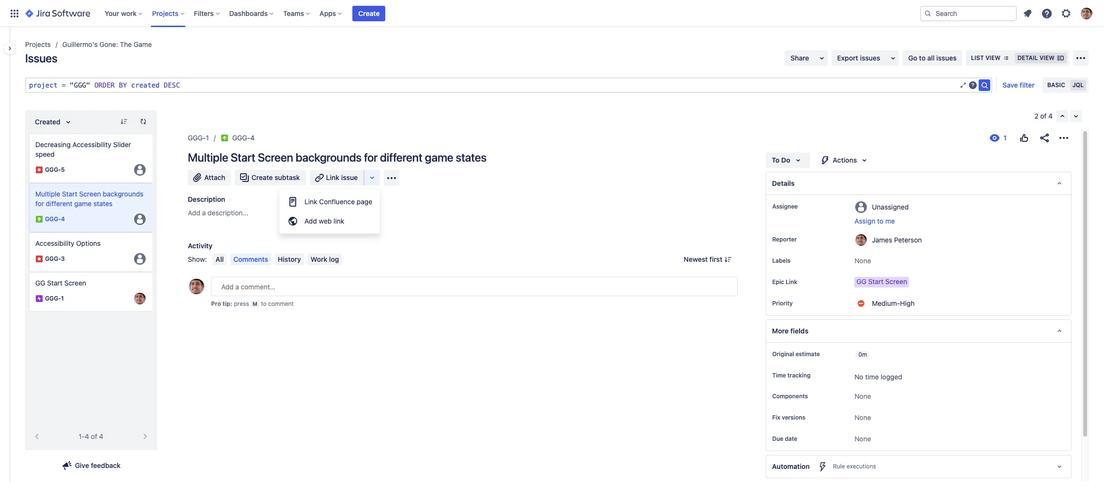 Task type: describe. For each thing, give the bounding box(es) containing it.
guillermo's gone: the game link
[[62, 39, 152, 50]]

menu bar containing all
[[211, 254, 344, 265]]

refresh image
[[139, 118, 147, 125]]

james peterson image
[[134, 293, 146, 304]]

0m
[[858, 351, 867, 358]]

Search field
[[920, 6, 1017, 21]]

details
[[772, 179, 795, 187]]

improvement element
[[29, 183, 153, 232]]

bug element containing accessibility options
[[29, 232, 153, 272]]

accessibility options
[[35, 239, 101, 247]]

original estimate pin to top. only you can see pinned fields. image
[[822, 350, 830, 358]]

view for detail view
[[1039, 54, 1055, 61]]

link issue
[[326, 173, 358, 182]]

created
[[131, 81, 160, 89]]

ggg-4 link
[[232, 132, 255, 144]]

search image
[[924, 9, 932, 17]]

ggg- left improvement image
[[188, 134, 206, 142]]

epic image
[[35, 295, 43, 303]]

4 inside improvement element
[[61, 216, 65, 223]]

due date pin to top. only you can see pinned fields. image
[[799, 435, 807, 443]]

1 horizontal spatial gg start screen
[[856, 277, 907, 286]]

projects for projects 'dropdown button'
[[152, 9, 178, 17]]

epic element
[[29, 272, 153, 312]]

speed
[[35, 150, 55, 158]]

show:
[[188, 255, 207, 263]]

filters
[[194, 9, 214, 17]]

sidebar navigation image
[[0, 39, 21, 58]]

first
[[710, 255, 722, 263]]

save
[[1003, 81, 1018, 89]]

bug element containing decreasing accessibility slider speed
[[29, 134, 153, 183]]

do
[[781, 156, 790, 164]]

medium-
[[872, 299, 900, 307]]

multiple start screen backgrounds for different game states inside improvement element
[[35, 190, 143, 208]]

0 vertical spatial 1
[[206, 134, 209, 142]]

go to all issues
[[908, 54, 957, 62]]

create button
[[353, 6, 386, 21]]

issues
[[25, 51, 57, 65]]

ggg-1 inside epic element
[[45, 295, 64, 302]]

teams button
[[280, 6, 314, 21]]

decreasing accessibility slider speed
[[35, 140, 131, 158]]

Add a comment… field
[[211, 277, 738, 296]]

a
[[202, 209, 206, 217]]

help image
[[1041, 8, 1053, 19]]

confluence
[[319, 197, 355, 206]]

export
[[837, 54, 858, 62]]

ggg-5
[[45, 166, 65, 173]]

settings image
[[1060, 8, 1072, 19]]

start inside gg start screen link
[[868, 277, 884, 286]]

save filter button
[[997, 77, 1040, 93]]

actions image
[[1058, 132, 1070, 144]]

details element
[[766, 172, 1072, 195]]

by
[[119, 81, 127, 89]]

1 horizontal spatial multiple start screen backgrounds for different game states
[[188, 151, 487, 164]]

export issues button
[[831, 50, 899, 66]]

work log
[[311, 255, 339, 263]]

none for due date
[[854, 435, 871, 443]]

save filter
[[1003, 81, 1035, 89]]

press
[[234, 300, 249, 307]]

created
[[35, 118, 60, 126]]

james
[[872, 235, 892, 244]]

notifications image
[[1022, 8, 1033, 19]]

states inside multiple start screen backgrounds for different game states
[[93, 199, 113, 208]]

all
[[927, 54, 935, 62]]

more fields
[[772, 327, 809, 335]]

assign to me button
[[854, 216, 1061, 226]]

due
[[772, 435, 783, 443]]

link issue button
[[310, 170, 365, 185]]

add for add a description...
[[188, 209, 200, 217]]

view for list view
[[985, 54, 1001, 61]]

to do
[[772, 156, 790, 164]]

backgrounds inside improvement element
[[103, 190, 143, 198]]

executions
[[847, 463, 876, 470]]

activity
[[188, 242, 212, 250]]

gg start screen link
[[854, 277, 909, 288]]

page
[[357, 197, 372, 206]]

link for link issue
[[326, 173, 339, 182]]

share button
[[785, 50, 827, 66]]

share image
[[1039, 132, 1050, 144]]

start down ggg-4 link
[[231, 151, 255, 164]]

all button
[[213, 254, 227, 265]]

game inside improvement element
[[74, 199, 92, 208]]

screen up the create subtask
[[258, 151, 293, 164]]

more
[[772, 327, 789, 335]]

to for assign
[[877, 217, 883, 225]]

comment
[[268, 300, 294, 307]]

improvement image
[[221, 134, 228, 142]]

logged
[[881, 373, 902, 381]]

the
[[120, 40, 132, 48]]

banner containing your work
[[0, 0, 1104, 27]]

time
[[772, 372, 786, 379]]

share
[[791, 54, 809, 62]]

create for create
[[358, 9, 380, 17]]

log
[[329, 255, 339, 263]]

1-4 of 4
[[79, 432, 103, 440]]

add a description...
[[188, 209, 248, 217]]

1 inside epic element
[[61, 295, 64, 302]]

list
[[971, 54, 984, 61]]

screen up medium-high
[[885, 277, 907, 286]]

unassigned
[[872, 203, 909, 211]]

to do button
[[766, 152, 810, 168]]

assign
[[854, 217, 875, 225]]

list box containing decreasing accessibility slider speed
[[29, 134, 153, 312]]

time
[[865, 373, 879, 381]]

project
[[29, 81, 58, 89]]

import and bulk change issues image
[[1075, 52, 1087, 64]]

1 horizontal spatial states
[[456, 151, 487, 164]]

0 vertical spatial ggg-1
[[188, 134, 209, 142]]

primary element
[[6, 0, 920, 27]]

editor image
[[959, 81, 967, 89]]

ggg-4 inside improvement element
[[45, 216, 65, 223]]

4 right improvement image
[[250, 134, 255, 142]]

apps
[[320, 9, 336, 17]]

gg inside epic element
[[35, 279, 45, 287]]

your profile and settings image
[[1081, 8, 1092, 19]]

ggg-3
[[45, 255, 65, 263]]

high
[[900, 299, 915, 307]]

link confluence page
[[304, 197, 372, 206]]

work log button
[[308, 254, 342, 265]]

your work button
[[102, 6, 146, 21]]

ggg- for accessibility options
[[45, 255, 61, 263]]

pro
[[211, 300, 221, 307]]

gone:
[[99, 40, 118, 48]]

screen inside epic element
[[64, 279, 86, 287]]

labels
[[772, 257, 791, 264]]

time tracking
[[772, 372, 811, 379]]

no time logged
[[854, 373, 902, 381]]

decreasing
[[35, 140, 71, 149]]

accessibility inside decreasing accessibility slider speed
[[72, 140, 111, 149]]

fix versions
[[772, 414, 805, 421]]

projects for projects link
[[25, 40, 51, 48]]

epic
[[772, 278, 784, 286]]

issues inside export issues button
[[860, 54, 880, 62]]



Task type: vqa. For each thing, say whether or not it's contained in the screenshot.
'fashion'
no



Task type: locate. For each thing, give the bounding box(es) containing it.
rule executions
[[833, 463, 876, 470]]

1 vertical spatial backgrounds
[[103, 190, 143, 198]]

0 vertical spatial link
[[326, 173, 339, 182]]

start
[[231, 151, 255, 164], [62, 190, 77, 198], [868, 277, 884, 286], [47, 279, 62, 287]]

=
[[62, 81, 66, 89]]

of
[[1040, 112, 1047, 120], [91, 432, 97, 440]]

issues right all
[[936, 54, 957, 62]]

sort descending image
[[120, 118, 128, 125]]

attach
[[204, 173, 225, 182]]

pro tip: press m to comment
[[211, 300, 294, 307]]

0 vertical spatial game
[[425, 151, 453, 164]]

1-
[[79, 432, 85, 440]]

filter
[[1020, 81, 1035, 89]]

banner
[[0, 0, 1104, 27]]

detail view
[[1018, 54, 1055, 61]]

0 horizontal spatial projects
[[25, 40, 51, 48]]

3 none from the top
[[854, 414, 871, 422]]

1 horizontal spatial ggg-1
[[188, 134, 209, 142]]

work
[[121, 9, 137, 17]]

of right 1-
[[91, 432, 97, 440]]

2 view from the left
[[1039, 54, 1055, 61]]

open export issues dropdown image
[[887, 52, 899, 64]]

menu bar
[[211, 254, 344, 265]]

ggg- inside epic element
[[45, 295, 61, 302]]

1 vertical spatial ggg-4
[[45, 216, 65, 223]]

give feedback
[[75, 461, 121, 469]]

start down 5
[[62, 190, 77, 198]]

ggg- inside improvement element
[[45, 216, 61, 223]]

1 horizontal spatial create
[[358, 9, 380, 17]]

newest
[[684, 255, 708, 263]]

profile image of james peterson image
[[189, 279, 204, 294]]

description...
[[208, 209, 248, 217]]

1 horizontal spatial different
[[380, 151, 422, 164]]

4 right 1-
[[99, 432, 103, 440]]

reporter
[[772, 236, 797, 243]]

improvement image
[[35, 215, 43, 223]]

ggg- right improvement icon
[[45, 216, 61, 223]]

dashboards
[[229, 9, 268, 17]]

1 horizontal spatial of
[[1040, 112, 1047, 120]]

multiple inside multiple start screen backgrounds for different game states
[[35, 190, 60, 198]]

link right epic
[[786, 278, 797, 286]]

0 horizontal spatial link
[[304, 197, 317, 206]]

ggg- for decreasing accessibility slider speed
[[45, 166, 61, 173]]

1 view from the left
[[985, 54, 1001, 61]]

issues right export
[[860, 54, 880, 62]]

teams
[[283, 9, 304, 17]]

dashboards button
[[226, 6, 277, 21]]

rule
[[833, 463, 845, 470]]

web
[[319, 217, 332, 225]]

copy link to issue image
[[253, 134, 260, 141]]

ggg-
[[188, 134, 206, 142], [232, 134, 250, 142], [45, 166, 61, 173], [45, 216, 61, 223], [45, 255, 61, 263], [45, 295, 61, 302]]

link up add web link
[[304, 197, 317, 206]]

history button
[[275, 254, 304, 265]]

2 horizontal spatial link
[[786, 278, 797, 286]]

multiple
[[188, 151, 228, 164], [35, 190, 60, 198]]

accessibility
[[72, 140, 111, 149], [35, 239, 74, 247]]

work
[[311, 255, 327, 263]]

0 horizontal spatial create
[[251, 173, 273, 182]]

issues
[[860, 54, 880, 62], [936, 54, 957, 62]]

0 vertical spatial for
[[364, 151, 378, 164]]

fix versions pin to top. only you can see pinned fields. image
[[807, 414, 815, 422]]

peterson
[[894, 235, 922, 244]]

projects link
[[25, 39, 51, 50]]

ggg- for multiple start screen backgrounds for different game states
[[45, 216, 61, 223]]

jira software image
[[25, 8, 90, 19], [25, 8, 90, 19]]

subtask
[[275, 173, 300, 182]]

0 horizontal spatial states
[[93, 199, 113, 208]]

4 right 2
[[1048, 112, 1053, 120]]

0 horizontal spatial multiple start screen backgrounds for different game states
[[35, 190, 143, 208]]

created button
[[29, 114, 80, 130]]

link left issue
[[326, 173, 339, 182]]

1 vertical spatial different
[[46, 199, 72, 208]]

1 horizontal spatial backgrounds
[[296, 151, 362, 164]]

to
[[919, 54, 926, 62], [877, 217, 883, 225], [261, 300, 267, 307]]

gg inside gg start screen link
[[856, 277, 866, 286]]

link for link confluence page
[[304, 197, 317, 206]]

automation
[[772, 462, 810, 471]]

accessibility left slider
[[72, 140, 111, 149]]

gg start screen down 3
[[35, 279, 86, 287]]

1 vertical spatial to
[[877, 217, 883, 225]]

bug image
[[35, 166, 43, 174]]

multiple start screen backgrounds for different game states up link issue button
[[188, 151, 487, 164]]

screen inside improvement element
[[79, 190, 101, 198]]

for inside improvement element
[[35, 199, 44, 208]]

0 horizontal spatial ggg-1
[[45, 295, 64, 302]]

ggg-4 right improvement image
[[232, 134, 255, 142]]

your
[[105, 9, 119, 17]]

0 vertical spatial projects
[[152, 9, 178, 17]]

0 vertical spatial backgrounds
[[296, 151, 362, 164]]

create for create subtask
[[251, 173, 273, 182]]

syntax help image
[[969, 81, 977, 89]]

add for add web link
[[304, 217, 317, 225]]

ggg-1 link
[[188, 132, 209, 144]]

versions
[[782, 414, 805, 421]]

create right apps popup button
[[358, 9, 380, 17]]

order by image
[[62, 116, 74, 128]]

start down ggg-3
[[47, 279, 62, 287]]

1 vertical spatial game
[[74, 199, 92, 208]]

backgrounds
[[296, 151, 362, 164], [103, 190, 143, 198]]

1 left improvement image
[[206, 134, 209, 142]]

james peterson
[[872, 235, 922, 244]]

1 horizontal spatial game
[[425, 151, 453, 164]]

create inside "button"
[[251, 173, 273, 182]]

epic link
[[772, 278, 797, 286]]

screen down 3
[[64, 279, 86, 287]]

view right 'detail'
[[1039, 54, 1055, 61]]

0 vertical spatial states
[[456, 151, 487, 164]]

1 vertical spatial of
[[91, 432, 97, 440]]

2 of 4
[[1034, 112, 1053, 120]]

1 horizontal spatial link
[[326, 173, 339, 182]]

priority pin to top. only you can see pinned fields. image
[[795, 300, 802, 307]]

1 horizontal spatial for
[[364, 151, 378, 164]]

multiple up attach "button"
[[188, 151, 228, 164]]

2 bug element from the top
[[29, 232, 153, 272]]

filters button
[[191, 6, 223, 21]]

bug element
[[29, 134, 153, 183], [29, 232, 153, 272]]

automation element
[[766, 455, 1072, 478]]

0 horizontal spatial 1
[[61, 295, 64, 302]]

1 vertical spatial ggg-1
[[45, 295, 64, 302]]

0 horizontal spatial to
[[261, 300, 267, 307]]

4 none from the top
[[854, 435, 871, 443]]

start inside improvement element
[[62, 190, 77, 198]]

group
[[279, 189, 380, 234]]

2 vertical spatial link
[[786, 278, 797, 286]]

4 right improvement icon
[[61, 216, 65, 223]]

2 none from the top
[[854, 392, 871, 400]]

1 vertical spatial create
[[251, 173, 273, 182]]

multiple start screen backgrounds for different game states down 5
[[35, 190, 143, 208]]

0 vertical spatial multiple start screen backgrounds for different game states
[[188, 151, 487, 164]]

game
[[425, 151, 453, 164], [74, 199, 92, 208]]

accessibility up ggg-3
[[35, 239, 74, 247]]

ggg- right epic image
[[45, 295, 61, 302]]

2 horizontal spatial to
[[919, 54, 926, 62]]

ggg-1 right epic image
[[45, 295, 64, 302]]

multiple down ggg-5
[[35, 190, 60, 198]]

newest first
[[684, 255, 722, 263]]

ggg- left 'copy link to issue' icon
[[232, 134, 250, 142]]

1 issues from the left
[[860, 54, 880, 62]]

ggg- right bug icon
[[45, 166, 61, 173]]

list view
[[971, 54, 1001, 61]]

newest first button
[[678, 254, 738, 265]]

view
[[985, 54, 1001, 61], [1039, 54, 1055, 61]]

for up improvement icon
[[35, 199, 44, 208]]

apps button
[[317, 6, 346, 21]]

0 vertical spatial create
[[358, 9, 380, 17]]

1 vertical spatial for
[[35, 199, 44, 208]]

gg
[[856, 277, 866, 286], [35, 279, 45, 287]]

0 vertical spatial accessibility
[[72, 140, 111, 149]]

reporter pin to top. only you can see pinned fields. image
[[799, 236, 807, 243]]

0 vertical spatial to
[[919, 54, 926, 62]]

m
[[253, 301, 257, 307]]

add web link
[[304, 217, 344, 225]]

for up link web pages and more 'icon'
[[364, 151, 378, 164]]

medium-high
[[872, 299, 915, 307]]

0 vertical spatial different
[[380, 151, 422, 164]]

ggg- for gg start screen
[[45, 295, 61, 302]]

gg start screen up medium-
[[856, 277, 907, 286]]

1 vertical spatial 1
[[61, 295, 64, 302]]

start inside epic element
[[47, 279, 62, 287]]

list box
[[29, 134, 153, 312]]

none
[[854, 257, 871, 265], [854, 392, 871, 400], [854, 414, 871, 422], [854, 435, 871, 443]]

give feedback button
[[56, 458, 126, 473]]

none for fix versions
[[854, 414, 871, 422]]

0 horizontal spatial for
[[35, 199, 44, 208]]

JQL query field
[[26, 78, 959, 92]]

1 vertical spatial accessibility
[[35, 239, 74, 247]]

tracking
[[787, 372, 811, 379]]

vote options: no one has voted for this issue yet. image
[[1018, 132, 1030, 144]]

issues inside go to all issues link
[[936, 54, 957, 62]]

screen down decreasing accessibility slider speed
[[79, 190, 101, 198]]

group containing link confluence page
[[279, 189, 380, 234]]

add left web
[[304, 217, 317, 225]]

to inside button
[[877, 217, 883, 225]]

start up medium-
[[868, 277, 884, 286]]

0 horizontal spatial different
[[46, 199, 72, 208]]

0 horizontal spatial ggg-4
[[45, 216, 65, 223]]

ggg- right bug image
[[45, 255, 61, 263]]

0 vertical spatial of
[[1040, 112, 1047, 120]]

0 vertical spatial ggg-4
[[232, 134, 255, 142]]

1 vertical spatial states
[[93, 199, 113, 208]]

2 issues from the left
[[936, 54, 957, 62]]

different down 5
[[46, 199, 72, 208]]

1 none from the top
[[854, 257, 871, 265]]

create inside button
[[358, 9, 380, 17]]

2 vertical spatial to
[[261, 300, 267, 307]]

0 horizontal spatial of
[[91, 432, 97, 440]]

link web pages and more image
[[366, 172, 378, 183]]

guillermo's gone: the game
[[62, 40, 152, 48]]

appswitcher icon image
[[9, 8, 20, 19]]

projects button
[[149, 6, 188, 21]]

different up add app icon
[[380, 151, 422, 164]]

to left the me
[[877, 217, 883, 225]]

add inside button
[[304, 217, 317, 225]]

1 horizontal spatial view
[[1039, 54, 1055, 61]]

to right m
[[261, 300, 267, 307]]

projects inside projects 'dropdown button'
[[152, 9, 178, 17]]

bug image
[[35, 255, 43, 263]]

history
[[278, 255, 301, 263]]

to for go
[[919, 54, 926, 62]]

original estimate
[[772, 350, 820, 358]]

your work
[[105, 9, 137, 17]]

1 horizontal spatial add
[[304, 217, 317, 225]]

tip:
[[222, 300, 232, 307]]

1 horizontal spatial issues
[[936, 54, 957, 62]]

ggg-1 left improvement image
[[188, 134, 209, 142]]

original
[[772, 350, 794, 358]]

1 horizontal spatial multiple
[[188, 151, 228, 164]]

1 vertical spatial bug element
[[29, 232, 153, 272]]

to left all
[[919, 54, 926, 62]]

0 horizontal spatial gg start screen
[[35, 279, 86, 287]]

add left a
[[188, 209, 200, 217]]

newest first image
[[724, 256, 732, 263]]

0 vertical spatial bug element
[[29, 134, 153, 183]]

1 vertical spatial multiple
[[35, 190, 60, 198]]

1 vertical spatial link
[[304, 197, 317, 206]]

1 right epic image
[[61, 295, 64, 302]]

0 vertical spatial multiple
[[188, 151, 228, 164]]

0 horizontal spatial add
[[188, 209, 200, 217]]

different inside improvement element
[[46, 199, 72, 208]]

fix
[[772, 414, 780, 421]]

of right 2
[[1040, 112, 1047, 120]]

0 horizontal spatial multiple
[[35, 190, 60, 198]]

detail
[[1018, 54, 1038, 61]]

0 horizontal spatial view
[[985, 54, 1001, 61]]

1 vertical spatial projects
[[25, 40, 51, 48]]

1 horizontal spatial 1
[[206, 134, 209, 142]]

1 horizontal spatial gg
[[856, 277, 866, 286]]

go
[[908, 54, 917, 62]]

1 horizontal spatial ggg-4
[[232, 134, 255, 142]]

desc
[[164, 81, 180, 89]]

projects
[[152, 9, 178, 17], [25, 40, 51, 48]]

estimate
[[796, 350, 820, 358]]

search image
[[979, 79, 990, 91]]

actions button
[[813, 152, 876, 168]]

4 up give
[[85, 432, 89, 440]]

1 horizontal spatial to
[[877, 217, 883, 225]]

0 horizontal spatial gg
[[35, 279, 45, 287]]

gg start screen inside epic element
[[35, 279, 86, 287]]

projects right work at left
[[152, 9, 178, 17]]

0 horizontal spatial issues
[[860, 54, 880, 62]]

ggg-4 right improvement icon
[[45, 216, 65, 223]]

0 horizontal spatial backgrounds
[[103, 190, 143, 198]]

3
[[61, 255, 65, 263]]

me
[[885, 217, 895, 225]]

none for labels
[[854, 257, 871, 265]]

create subtask
[[251, 173, 300, 182]]

more fields element
[[766, 319, 1072, 343]]

link confluence page button
[[279, 192, 380, 212]]

add app image
[[386, 172, 397, 184]]

1 vertical spatial multiple start screen backgrounds for different game states
[[35, 190, 143, 208]]

projects up 'issues'
[[25, 40, 51, 48]]

open share dialog image
[[816, 52, 827, 64]]

create left subtask
[[251, 173, 273, 182]]

view right "list"
[[985, 54, 1001, 61]]

for
[[364, 151, 378, 164], [35, 199, 44, 208]]

labels pin to top. only you can see pinned fields. image
[[792, 257, 800, 265]]

attach button
[[188, 170, 231, 185]]

give
[[75, 461, 89, 469]]

add web link button
[[279, 212, 380, 231]]

0 horizontal spatial game
[[74, 199, 92, 208]]

1 horizontal spatial projects
[[152, 9, 178, 17]]

date
[[785, 435, 797, 443]]

1 bug element from the top
[[29, 134, 153, 183]]



